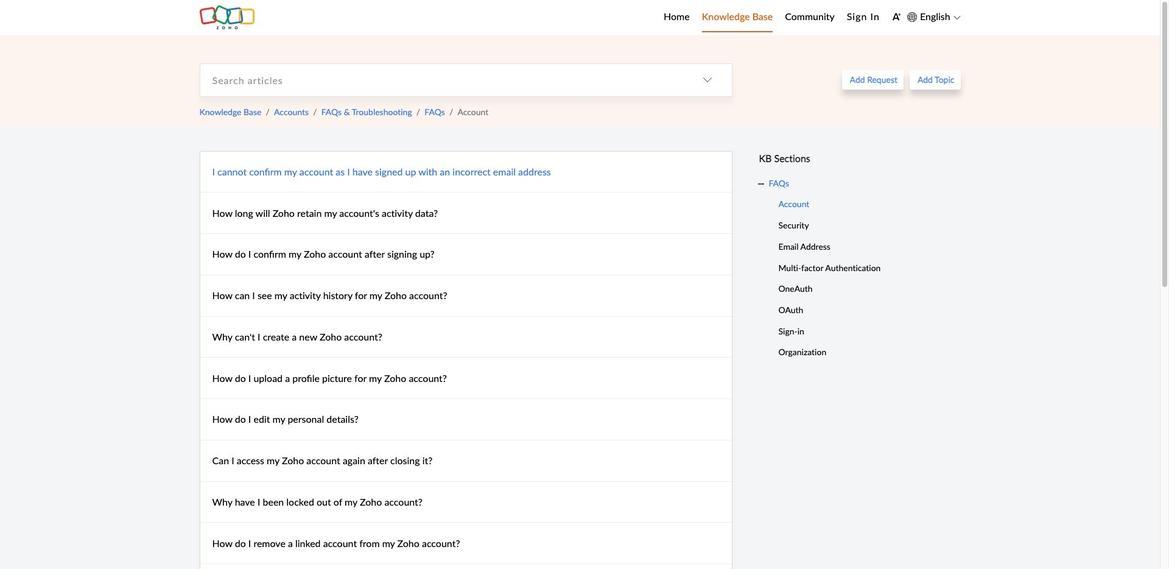Task type: describe. For each thing, give the bounding box(es) containing it.
choose languages element
[[908, 9, 961, 25]]

choose category element
[[683, 64, 732, 96]]



Task type: vqa. For each thing, say whether or not it's contained in the screenshot.
User Preference Image
yes



Task type: locate. For each thing, give the bounding box(es) containing it.
user preference image
[[892, 12, 902, 21]]

user preference element
[[892, 8, 902, 27]]

choose category image
[[703, 75, 713, 85]]

Search articles field
[[200, 64, 683, 96]]



